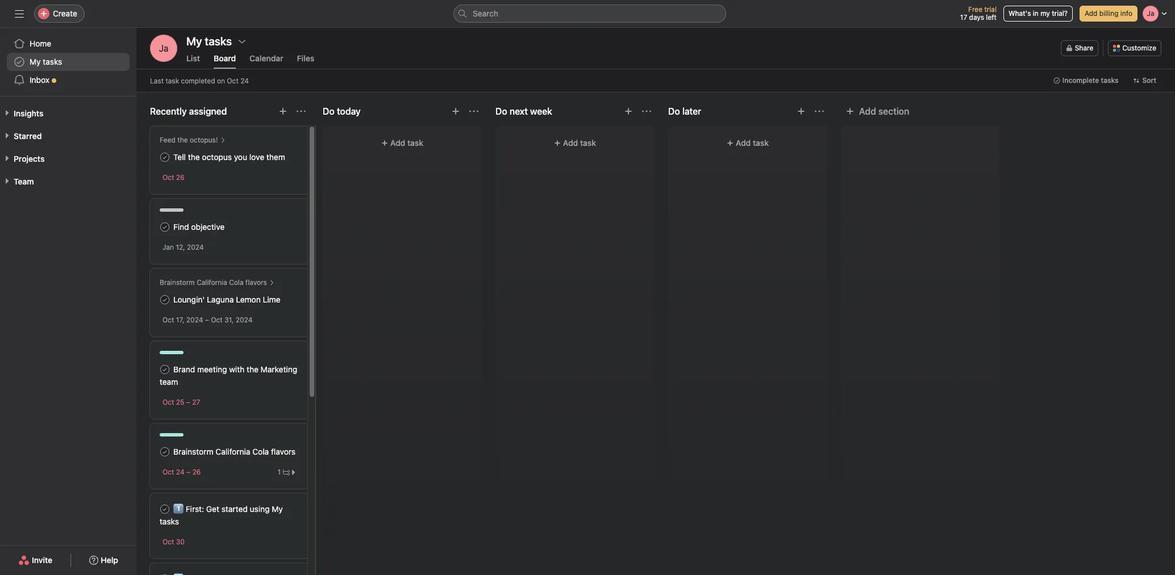 Task type: vqa. For each thing, say whether or not it's contained in the screenshot.
Inbox Link
yes



Task type: locate. For each thing, give the bounding box(es) containing it.
oct 25 – 27
[[163, 398, 200, 407]]

2 horizontal spatial tasks
[[1101, 76, 1119, 85]]

0 horizontal spatial add task
[[390, 138, 423, 148]]

2 more section actions image from the left
[[815, 107, 824, 116]]

0 horizontal spatial flavors
[[245, 278, 267, 287]]

1 vertical spatial my
[[272, 505, 283, 514]]

1 horizontal spatial add task image
[[451, 107, 460, 116]]

2 add task image from the left
[[451, 107, 460, 116]]

2024 right 12, on the left top of the page
[[187, 243, 204, 252]]

completed image left 1️⃣
[[158, 503, 172, 517]]

more section actions image
[[469, 107, 478, 116], [815, 107, 824, 116]]

1 horizontal spatial more section actions image
[[642, 107, 651, 116]]

1 vertical spatial tasks
[[1101, 76, 1119, 85]]

more section actions image
[[297, 107, 306, 116], [642, 107, 651, 116]]

2 add task button from the left
[[502, 133, 648, 153]]

incomplete
[[1062, 76, 1099, 85]]

help
[[101, 556, 118, 565]]

create button
[[34, 5, 85, 23]]

left
[[986, 13, 997, 22]]

0 horizontal spatial cola
[[229, 278, 243, 287]]

add task button for do today
[[330, 133, 475, 153]]

completed image for brainstorm california cola flavors
[[158, 446, 172, 459]]

add for do today
[[390, 138, 405, 148]]

my
[[1041, 9, 1050, 18]]

26
[[176, 173, 185, 182], [192, 468, 201, 477]]

more section actions image for do today
[[469, 107, 478, 116]]

free
[[968, 5, 983, 14]]

find
[[173, 222, 189, 232]]

oct down completed checkbox
[[163, 173, 174, 182]]

more section actions image left do later
[[642, 107, 651, 116]]

on
[[217, 76, 225, 85]]

completed checkbox left loungin'
[[158, 293, 172, 307]]

completed checkbox left 1️⃣
[[158, 503, 172, 517]]

0 horizontal spatial my
[[30, 57, 41, 66]]

oct left 17,
[[163, 316, 174, 324]]

1 more section actions image from the left
[[469, 107, 478, 116]]

started
[[221, 505, 248, 514]]

oct left '25'
[[163, 398, 174, 407]]

0 vertical spatial cola
[[229, 278, 243, 287]]

completed checkbox up team
[[158, 363, 172, 377]]

add task image up the them
[[278, 107, 288, 116]]

add task image left do
[[451, 107, 460, 116]]

starred
[[14, 131, 42, 141]]

1 add task image from the left
[[278, 107, 288, 116]]

tasks right incomplete
[[1101, 76, 1119, 85]]

add inside button
[[859, 106, 876, 116]]

26 up the first:
[[192, 468, 201, 477]]

0 vertical spatial my
[[30, 57, 41, 66]]

1 vertical spatial –
[[186, 398, 190, 407]]

add task for do today
[[390, 138, 423, 148]]

oct up 1️⃣
[[163, 468, 174, 477]]

oct 30 button
[[163, 538, 185, 547]]

more section actions image left do today
[[297, 107, 306, 116]]

invite
[[32, 556, 52, 565]]

brainstorm california cola flavors up 1
[[173, 447, 296, 457]]

trial
[[984, 5, 997, 14]]

my right 'using'
[[272, 505, 283, 514]]

oct 26 button
[[163, 173, 185, 182]]

oct for oct 30
[[163, 538, 174, 547]]

0 vertical spatial flavors
[[245, 278, 267, 287]]

4 completed image from the top
[[158, 446, 172, 459]]

1 vertical spatial brainstorm california cola flavors
[[173, 447, 296, 457]]

2024 for 17,
[[186, 316, 203, 324]]

– left the 27
[[186, 398, 190, 407]]

lemon
[[236, 295, 261, 305]]

octopus
[[202, 152, 232, 162]]

flavors up 1
[[271, 447, 296, 457]]

add
[[1085, 9, 1098, 18], [859, 106, 876, 116], [390, 138, 405, 148], [563, 138, 578, 148], [736, 138, 751, 148]]

the for octopus
[[188, 152, 200, 162]]

my inside 1️⃣ first: get started using my tasks
[[272, 505, 283, 514]]

Completed checkbox
[[158, 151, 172, 164]]

them
[[266, 152, 285, 162]]

0 horizontal spatial more section actions image
[[469, 107, 478, 116]]

california
[[197, 278, 227, 287], [216, 447, 250, 457]]

brainstorm up loungin'
[[160, 278, 195, 287]]

completed image
[[158, 151, 172, 164], [158, 293, 172, 307], [158, 363, 172, 377], [158, 446, 172, 459], [158, 503, 172, 517]]

completed image for 1️⃣ first: get started using my tasks
[[158, 503, 172, 517]]

0 horizontal spatial tasks
[[43, 57, 62, 66]]

completed checkbox for brand meeting with the marketing team
[[158, 363, 172, 377]]

board
[[214, 53, 236, 63]]

0 vertical spatial the
[[177, 136, 188, 144]]

1 horizontal spatial 24
[[240, 76, 249, 85]]

1 completed image from the top
[[158, 151, 172, 164]]

feed the octopus!
[[160, 136, 218, 144]]

add task image left do later
[[624, 107, 633, 116]]

1 horizontal spatial my
[[272, 505, 283, 514]]

brand
[[173, 365, 195, 374]]

27
[[192, 398, 200, 407]]

loungin'
[[173, 295, 205, 305]]

1 add task from the left
[[390, 138, 423, 148]]

completed checkbox for 1️⃣ first: get started using my tasks
[[158, 503, 172, 517]]

1 horizontal spatial 26
[[192, 468, 201, 477]]

tasks down 1️⃣
[[160, 517, 179, 527]]

2 vertical spatial –
[[186, 468, 190, 477]]

the right tell
[[188, 152, 200, 162]]

2024 right 17,
[[186, 316, 203, 324]]

you
[[234, 152, 247, 162]]

brainstorm california cola flavors up laguna
[[160, 278, 267, 287]]

1 vertical spatial 26
[[192, 468, 201, 477]]

cola
[[229, 278, 243, 287], [252, 447, 269, 457]]

1 vertical spatial the
[[188, 152, 200, 162]]

objective
[[191, 222, 225, 232]]

add task button for do later
[[675, 133, 821, 153]]

1 vertical spatial cola
[[252, 447, 269, 457]]

completed image up team
[[158, 363, 172, 377]]

1 horizontal spatial more section actions image
[[815, 107, 824, 116]]

3 completed image from the top
[[158, 363, 172, 377]]

completed checkbox left find
[[158, 220, 172, 234]]

2 horizontal spatial add task button
[[675, 133, 821, 153]]

jan 12, 2024 button
[[163, 243, 204, 252]]

brainstorm
[[160, 278, 195, 287], [173, 447, 213, 457]]

billing
[[1099, 9, 1119, 18]]

calendar
[[250, 53, 283, 63]]

3 add task from the left
[[736, 138, 769, 148]]

1 add task button from the left
[[330, 133, 475, 153]]

oct left the 30
[[163, 538, 174, 547]]

3 add task image from the left
[[624, 107, 633, 116]]

2 add task from the left
[[563, 138, 596, 148]]

completed image left loungin'
[[158, 293, 172, 307]]

0 horizontal spatial 26
[[176, 173, 185, 182]]

tasks inside the incomplete tasks 'dropdown button'
[[1101, 76, 1119, 85]]

the right with
[[247, 365, 259, 374]]

files link
[[297, 53, 314, 69]]

completed image up "oct 24 – 26"
[[158, 446, 172, 459]]

tasks
[[43, 57, 62, 66], [1101, 76, 1119, 85], [160, 517, 179, 527]]

add billing info
[[1085, 9, 1133, 18]]

oct left '31,'
[[211, 316, 223, 324]]

add task button
[[330, 133, 475, 153], [502, 133, 648, 153], [675, 133, 821, 153]]

0 horizontal spatial add task button
[[330, 133, 475, 153]]

0 horizontal spatial more section actions image
[[297, 107, 306, 116]]

completed checkbox for find objective
[[158, 220, 172, 234]]

team
[[14, 177, 34, 186]]

1 horizontal spatial add task button
[[502, 133, 648, 153]]

24 up 1️⃣
[[176, 468, 184, 477]]

add task image
[[278, 107, 288, 116], [451, 107, 460, 116], [624, 107, 633, 116]]

add task button for do next week
[[502, 133, 648, 153]]

2 vertical spatial tasks
[[160, 517, 179, 527]]

brainstorm up "oct 24 – 26"
[[173, 447, 213, 457]]

help button
[[82, 551, 126, 571]]

task
[[166, 76, 179, 85], [407, 138, 423, 148], [580, 138, 596, 148], [753, 138, 769, 148]]

17
[[960, 13, 967, 22]]

more section actions image left do
[[469, 107, 478, 116]]

add task image for recently assigned
[[278, 107, 288, 116]]

insights button
[[0, 108, 43, 119]]

more section actions image for recently assigned
[[297, 107, 306, 116]]

feed
[[160, 136, 176, 144]]

26 down tell
[[176, 173, 185, 182]]

2 completed image from the top
[[158, 293, 172, 307]]

lime
[[263, 295, 280, 305]]

my inside global element
[[30, 57, 41, 66]]

task for do next week
[[580, 138, 596, 148]]

sort
[[1142, 76, 1156, 85]]

1 horizontal spatial flavors
[[271, 447, 296, 457]]

2 more section actions image from the left
[[642, 107, 651, 116]]

tell the octopus you love them
[[173, 152, 285, 162]]

– left '31,'
[[205, 316, 209, 324]]

find objective
[[173, 222, 225, 232]]

jan 12, 2024
[[163, 243, 204, 252]]

sort button
[[1128, 73, 1162, 89]]

24 right on
[[240, 76, 249, 85]]

tasks down home
[[43, 57, 62, 66]]

my up inbox
[[30, 57, 41, 66]]

completed checkbox down 'oct 30' button
[[160, 575, 169, 576]]

– for 27
[[186, 398, 190, 407]]

marketing
[[261, 365, 297, 374]]

– up the first:
[[186, 468, 190, 477]]

incomplete tasks button
[[1048, 73, 1124, 89]]

3 add task button from the left
[[675, 133, 821, 153]]

more section actions image right add task icon on the top of page
[[815, 107, 824, 116]]

1 vertical spatial 24
[[176, 468, 184, 477]]

tasks inside the my tasks link
[[43, 57, 62, 66]]

1 vertical spatial flavors
[[271, 447, 296, 457]]

2 vertical spatial the
[[247, 365, 259, 374]]

days
[[969, 13, 984, 22]]

show options image
[[238, 37, 247, 46]]

1 horizontal spatial add task
[[563, 138, 596, 148]]

oct 17, 2024 – oct 31, 2024
[[163, 316, 253, 324]]

the
[[177, 136, 188, 144], [188, 152, 200, 162], [247, 365, 259, 374]]

add task for do later
[[736, 138, 769, 148]]

1 horizontal spatial tasks
[[160, 517, 179, 527]]

0 vertical spatial 26
[[176, 173, 185, 182]]

share button
[[1061, 40, 1099, 56]]

tell
[[173, 152, 186, 162]]

2024
[[187, 243, 204, 252], [186, 316, 203, 324], [236, 316, 253, 324]]

using
[[250, 505, 270, 514]]

flavors
[[245, 278, 267, 287], [271, 447, 296, 457]]

completed checkbox up "oct 24 – 26"
[[158, 446, 172, 459]]

5 completed image from the top
[[158, 503, 172, 517]]

search list box
[[453, 5, 726, 23]]

24
[[240, 76, 249, 85], [176, 468, 184, 477]]

1 more section actions image from the left
[[297, 107, 306, 116]]

meeting
[[197, 365, 227, 374]]

0 vertical spatial tasks
[[43, 57, 62, 66]]

2 horizontal spatial add task image
[[624, 107, 633, 116]]

flavors up lemon
[[245, 278, 267, 287]]

0 vertical spatial 24
[[240, 76, 249, 85]]

0 horizontal spatial add task image
[[278, 107, 288, 116]]

1 vertical spatial california
[[216, 447, 250, 457]]

Completed checkbox
[[158, 220, 172, 234], [158, 293, 172, 307], [158, 363, 172, 377], [158, 446, 172, 459], [158, 503, 172, 517], [160, 575, 169, 576]]

the right feed
[[177, 136, 188, 144]]

2 horizontal spatial add task
[[736, 138, 769, 148]]

completed image left tell
[[158, 151, 172, 164]]

add task image
[[797, 107, 806, 116]]



Task type: describe. For each thing, give the bounding box(es) containing it.
do today
[[323, 106, 361, 116]]

1 horizontal spatial cola
[[252, 447, 269, 457]]

add section
[[859, 106, 909, 116]]

do next week
[[496, 106, 552, 116]]

insights
[[14, 109, 43, 118]]

completed image for loungin' laguna lemon lime
[[158, 293, 172, 307]]

create
[[53, 9, 77, 18]]

completed image for brand meeting with the marketing team
[[158, 363, 172, 377]]

31,
[[224, 316, 234, 324]]

calendar link
[[250, 53, 283, 69]]

first:
[[186, 505, 204, 514]]

0 vertical spatial california
[[197, 278, 227, 287]]

oct 26
[[163, 173, 185, 182]]

0 vertical spatial brainstorm california cola flavors
[[160, 278, 267, 287]]

more section actions image for do next week
[[642, 107, 651, 116]]

info
[[1121, 9, 1133, 18]]

brand meeting with the marketing team
[[160, 365, 297, 387]]

add for do later
[[736, 138, 751, 148]]

section
[[878, 106, 909, 116]]

last
[[150, 76, 164, 85]]

invite button
[[11, 551, 60, 571]]

do
[[496, 106, 507, 116]]

tasks inside 1️⃣ first: get started using my tasks
[[160, 517, 179, 527]]

love
[[249, 152, 264, 162]]

free trial 17 days left
[[960, 5, 997, 22]]

oct for oct 26
[[163, 173, 174, 182]]

– for 26
[[186, 468, 190, 477]]

trial?
[[1052, 9, 1068, 18]]

search button
[[453, 5, 726, 23]]

1️⃣ first: get started using my tasks
[[160, 505, 283, 527]]

oct for oct 24 – 26
[[163, 468, 174, 477]]

completed image
[[158, 220, 172, 234]]

0 vertical spatial –
[[205, 316, 209, 324]]

next week
[[510, 106, 552, 116]]

the for octopus!
[[177, 136, 188, 144]]

ja
[[159, 43, 168, 53]]

projects button
[[0, 153, 45, 165]]

home link
[[7, 35, 130, 53]]

oct 30
[[163, 538, 185, 547]]

the inside brand meeting with the marketing team
[[247, 365, 259, 374]]

list link
[[186, 53, 200, 69]]

completed
[[181, 76, 215, 85]]

starred button
[[0, 131, 42, 142]]

list
[[186, 53, 200, 63]]

add billing info button
[[1080, 6, 1138, 22]]

task for do today
[[407, 138, 423, 148]]

board link
[[214, 53, 236, 69]]

get
[[206, 505, 219, 514]]

completed checkbox for brainstorm california cola flavors
[[158, 446, 172, 459]]

what's in my trial? button
[[1003, 6, 1073, 22]]

last task completed on oct 24
[[150, 76, 249, 85]]

inbox link
[[7, 71, 130, 89]]

team button
[[0, 176, 34, 188]]

tasks for incomplete tasks
[[1101, 76, 1119, 85]]

completed checkbox for loungin' laguna lemon lime
[[158, 293, 172, 307]]

my tasks
[[30, 57, 62, 66]]

add inside button
[[1085, 9, 1098, 18]]

inbox
[[30, 75, 49, 85]]

add task image for do next week
[[624, 107, 633, 116]]

0 vertical spatial brainstorm
[[160, 278, 195, 287]]

laguna
[[207, 295, 234, 305]]

task for do later
[[753, 138, 769, 148]]

oct for oct 17, 2024 – oct 31, 2024
[[163, 316, 174, 324]]

files
[[297, 53, 314, 63]]

add task image for do today
[[451, 107, 460, 116]]

add section button
[[841, 101, 914, 122]]

with
[[229, 365, 244, 374]]

oct right on
[[227, 76, 239, 85]]

projects
[[14, 154, 45, 164]]

my tasks
[[186, 35, 232, 48]]

jan
[[163, 243, 174, 252]]

2024 for 12,
[[187, 243, 204, 252]]

30
[[176, 538, 185, 547]]

oct 24 – 26
[[163, 468, 201, 477]]

more section actions image for do later
[[815, 107, 824, 116]]

what's
[[1009, 9, 1031, 18]]

team
[[160, 377, 178, 387]]

home
[[30, 39, 51, 48]]

1️⃣
[[173, 505, 184, 514]]

17,
[[176, 316, 184, 324]]

add task for do next week
[[563, 138, 596, 148]]

oct for oct 25 – 27
[[163, 398, 174, 407]]

add for do next week
[[563, 138, 578, 148]]

completed image for tell the octopus you love them
[[158, 151, 172, 164]]

incomplete tasks
[[1062, 76, 1119, 85]]

hide sidebar image
[[15, 9, 24, 18]]

my tasks link
[[7, 53, 130, 71]]

loungin' laguna lemon lime
[[173, 295, 280, 305]]

customize
[[1122, 44, 1156, 52]]

2024 right '31,'
[[236, 316, 253, 324]]

search
[[473, 9, 498, 18]]

tasks for my tasks
[[43, 57, 62, 66]]

ja button
[[150, 35, 177, 62]]

1 vertical spatial brainstorm
[[173, 447, 213, 457]]

global element
[[0, 28, 136, 96]]

12,
[[176, 243, 185, 252]]

do later
[[668, 106, 701, 116]]

what's in my trial?
[[1009, 9, 1068, 18]]

25
[[176, 398, 184, 407]]

1
[[278, 468, 281, 476]]

share
[[1075, 44, 1093, 52]]

0 horizontal spatial 24
[[176, 468, 184, 477]]

in
[[1033, 9, 1039, 18]]

octopus!
[[190, 136, 218, 144]]



